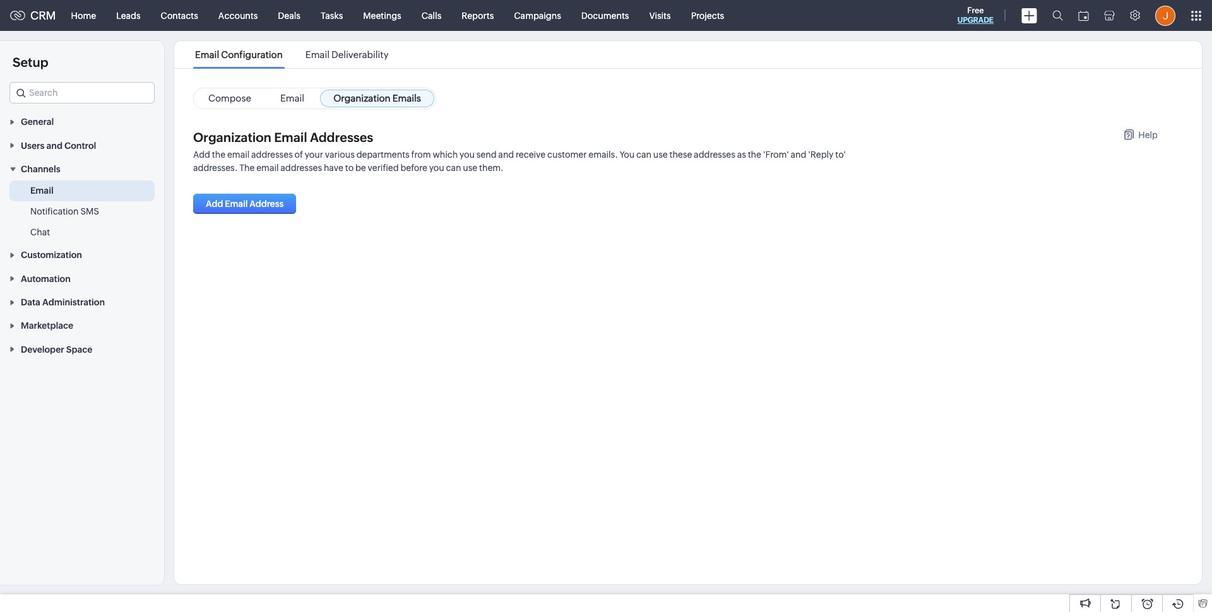 Task type: describe. For each thing, give the bounding box(es) containing it.
control
[[64, 141, 96, 151]]

tasks link
[[311, 0, 353, 31]]

channels button
[[0, 157, 164, 181]]

add the email addresses of your various departments from which you send and receive customer emails. you can use these addresses as the 'from' and 'reply to' addresses. the email addresses have to be verified before you can use them.
[[193, 150, 846, 173]]

developer space button
[[0, 337, 164, 361]]

data administration button
[[0, 290, 164, 314]]

contacts
[[161, 10, 198, 21]]

emails.
[[589, 150, 618, 160]]

projects link
[[681, 0, 734, 31]]

deliverability
[[331, 49, 389, 60]]

various
[[325, 150, 355, 160]]

add email address
[[206, 199, 284, 209]]

developer
[[21, 345, 64, 355]]

accounts link
[[208, 0, 268, 31]]

1 horizontal spatial and
[[498, 150, 514, 160]]

setup
[[13, 55, 48, 69]]

2 the from the left
[[748, 150, 761, 160]]

documents
[[581, 10, 629, 21]]

'from'
[[763, 150, 789, 160]]

as
[[737, 150, 746, 160]]

organization email addresses
[[193, 130, 373, 145]]

general button
[[0, 110, 164, 133]]

1 vertical spatial email link
[[30, 184, 53, 197]]

documents link
[[571, 0, 639, 31]]

upgrade
[[958, 16, 994, 25]]

campaigns link
[[504, 0, 571, 31]]

customization button
[[0, 243, 164, 267]]

calls link
[[411, 0, 452, 31]]

channels
[[21, 164, 60, 174]]

home link
[[61, 0, 106, 31]]

organization for organization email addresses
[[193, 130, 271, 145]]

organization emails link
[[320, 90, 434, 107]]

address
[[250, 199, 284, 209]]

compose link
[[195, 90, 265, 107]]

free
[[967, 6, 984, 15]]

addresses.
[[193, 163, 238, 173]]

developer space
[[21, 345, 92, 355]]

marketplace
[[21, 321, 73, 331]]

2 horizontal spatial and
[[791, 150, 807, 160]]

create menu image
[[1022, 8, 1037, 23]]

crm
[[30, 9, 56, 22]]

add for add email address
[[206, 199, 223, 209]]

data administration
[[21, 297, 105, 308]]

channels region
[[0, 181, 164, 243]]

email deliverability
[[305, 49, 389, 60]]

email inside the channels region
[[30, 186, 53, 196]]

campaigns
[[514, 10, 561, 21]]

notification sms link
[[30, 205, 99, 218]]

be
[[355, 163, 366, 173]]

emails
[[392, 93, 421, 104]]

receive
[[516, 150, 546, 160]]

email deliverability link
[[304, 49, 391, 60]]

1 vertical spatial you
[[429, 163, 444, 173]]

data
[[21, 297, 40, 308]]

visits link
[[639, 0, 681, 31]]

calls
[[422, 10, 442, 21]]

customer
[[547, 150, 587, 160]]

1 horizontal spatial email link
[[267, 90, 318, 107]]

notification sms
[[30, 206, 99, 217]]

before
[[401, 163, 427, 173]]

have
[[324, 163, 343, 173]]

reports link
[[452, 0, 504, 31]]

profile image
[[1155, 5, 1176, 26]]

leads
[[116, 10, 141, 21]]

configuration
[[221, 49, 283, 60]]

1 horizontal spatial can
[[636, 150, 652, 160]]

deals link
[[268, 0, 311, 31]]

send
[[476, 150, 497, 160]]

them.
[[479, 163, 504, 173]]

users and control button
[[0, 133, 164, 157]]

these
[[670, 150, 692, 160]]

from
[[411, 150, 431, 160]]

visits
[[649, 10, 671, 21]]

addresses left the as
[[694, 150, 735, 160]]



Task type: vqa. For each thing, say whether or not it's contained in the screenshot.
be
yes



Task type: locate. For each thing, give the bounding box(es) containing it.
crm link
[[10, 9, 56, 22]]

email up of on the top left of page
[[274, 130, 307, 145]]

1 horizontal spatial you
[[460, 150, 475, 160]]

0 horizontal spatial organization
[[193, 130, 271, 145]]

addresses
[[310, 130, 373, 145]]

add for add the email addresses of your various departments from which you send and receive customer emails. you can use these addresses as the 'from' and 'reply to' addresses. the email addresses have to be verified before you can use them.
[[193, 150, 210, 160]]

0 horizontal spatial email link
[[30, 184, 53, 197]]

the up "addresses."
[[212, 150, 225, 160]]

you left send
[[460, 150, 475, 160]]

search image
[[1052, 10, 1063, 21]]

1 horizontal spatial organization
[[333, 93, 391, 104]]

1 vertical spatial can
[[446, 163, 461, 173]]

and left 'reply
[[791, 150, 807, 160]]

can right the you
[[636, 150, 652, 160]]

0 vertical spatial you
[[460, 150, 475, 160]]

list
[[184, 41, 400, 68]]

deals
[[278, 10, 300, 21]]

which
[[433, 150, 458, 160]]

can
[[636, 150, 652, 160], [446, 163, 461, 173]]

and right users
[[46, 141, 62, 151]]

'reply
[[808, 150, 834, 160]]

can down which
[[446, 163, 461, 173]]

reports
[[462, 10, 494, 21]]

0 horizontal spatial can
[[446, 163, 461, 173]]

email
[[227, 150, 250, 160], [256, 163, 279, 173]]

None field
[[9, 82, 155, 104]]

you
[[460, 150, 475, 160], [429, 163, 444, 173]]

customization
[[21, 250, 82, 260]]

users
[[21, 141, 44, 151]]

1 vertical spatial email
[[256, 163, 279, 173]]

email inside add email address button
[[225, 199, 248, 209]]

home
[[71, 10, 96, 21]]

1 vertical spatial organization
[[193, 130, 271, 145]]

the right the as
[[748, 150, 761, 160]]

email left 'address'
[[225, 199, 248, 209]]

email link
[[267, 90, 318, 107], [30, 184, 53, 197]]

contacts link
[[151, 0, 208, 31]]

help
[[1139, 130, 1158, 140]]

tasks
[[321, 10, 343, 21]]

addresses down of on the top left of page
[[281, 163, 322, 173]]

administration
[[42, 297, 105, 308]]

create menu element
[[1014, 0, 1045, 31]]

meetings link
[[353, 0, 411, 31]]

leads link
[[106, 0, 151, 31]]

to
[[345, 163, 354, 173]]

email up organization email addresses
[[280, 93, 304, 104]]

accounts
[[218, 10, 258, 21]]

and inside dropdown button
[[46, 141, 62, 151]]

departments
[[356, 150, 410, 160]]

1 vertical spatial add
[[206, 199, 223, 209]]

the
[[212, 150, 225, 160], [748, 150, 761, 160]]

space
[[66, 345, 92, 355]]

0 vertical spatial organization
[[333, 93, 391, 104]]

email link down channels
[[30, 184, 53, 197]]

email link up organization email addresses
[[267, 90, 318, 107]]

profile element
[[1148, 0, 1183, 31]]

email up the
[[227, 150, 250, 160]]

marketplace button
[[0, 314, 164, 337]]

organization down deliverability
[[333, 93, 391, 104]]

0 vertical spatial use
[[653, 150, 668, 160]]

1 horizontal spatial use
[[653, 150, 668, 160]]

add email address button
[[193, 194, 296, 214]]

organization
[[333, 93, 391, 104], [193, 130, 271, 145]]

organization emails
[[333, 93, 421, 104]]

0 horizontal spatial use
[[463, 163, 477, 173]]

email configuration
[[195, 49, 283, 60]]

organization for organization emails
[[333, 93, 391, 104]]

automation button
[[0, 267, 164, 290]]

1 horizontal spatial email
[[256, 163, 279, 173]]

projects
[[691, 10, 724, 21]]

and right send
[[498, 150, 514, 160]]

0 vertical spatial email
[[227, 150, 250, 160]]

use down send
[[463, 163, 477, 173]]

chat
[[30, 227, 50, 237]]

verified
[[368, 163, 399, 173]]

organization up the
[[193, 130, 271, 145]]

1 vertical spatial use
[[463, 163, 477, 173]]

email
[[195, 49, 219, 60], [305, 49, 330, 60], [280, 93, 304, 104], [274, 130, 307, 145], [30, 186, 53, 196], [225, 199, 248, 209]]

you
[[620, 150, 635, 160]]

list containing email configuration
[[184, 41, 400, 68]]

of
[[295, 150, 303, 160]]

1 the from the left
[[212, 150, 225, 160]]

Search text field
[[10, 83, 154, 103]]

0 horizontal spatial and
[[46, 141, 62, 151]]

your
[[305, 150, 323, 160]]

0 vertical spatial can
[[636, 150, 652, 160]]

add down "addresses."
[[206, 199, 223, 209]]

notification
[[30, 206, 79, 217]]

chat link
[[30, 226, 50, 239]]

add inside add the email addresses of your various departments from which you send and receive customer emails. you can use these addresses as the 'from' and 'reply to' addresses. the email addresses have to be verified before you can use them.
[[193, 150, 210, 160]]

calendar image
[[1078, 10, 1089, 21]]

add
[[193, 150, 210, 160], [206, 199, 223, 209]]

use left the these
[[653, 150, 668, 160]]

addresses down organization email addresses
[[251, 150, 293, 160]]

general
[[21, 117, 54, 127]]

automation
[[21, 274, 71, 284]]

0 horizontal spatial the
[[212, 150, 225, 160]]

sms
[[80, 206, 99, 217]]

add up "addresses."
[[193, 150, 210, 160]]

email down tasks link
[[305, 49, 330, 60]]

email configuration link
[[193, 49, 285, 60]]

0 horizontal spatial you
[[429, 163, 444, 173]]

0 vertical spatial email link
[[267, 90, 318, 107]]

1 horizontal spatial the
[[748, 150, 761, 160]]

email right the
[[256, 163, 279, 173]]

search element
[[1045, 0, 1071, 31]]

users and control
[[21, 141, 96, 151]]

and
[[46, 141, 62, 151], [498, 150, 514, 160], [791, 150, 807, 160]]

add inside add email address button
[[206, 199, 223, 209]]

0 vertical spatial add
[[193, 150, 210, 160]]

you down which
[[429, 163, 444, 173]]

to'
[[835, 150, 846, 160]]

free upgrade
[[958, 6, 994, 25]]

meetings
[[363, 10, 401, 21]]

email left configuration
[[195, 49, 219, 60]]

0 horizontal spatial email
[[227, 150, 250, 160]]

the
[[239, 163, 255, 173]]

email down channels
[[30, 186, 53, 196]]

compose
[[208, 93, 251, 104]]

use
[[653, 150, 668, 160], [463, 163, 477, 173]]



